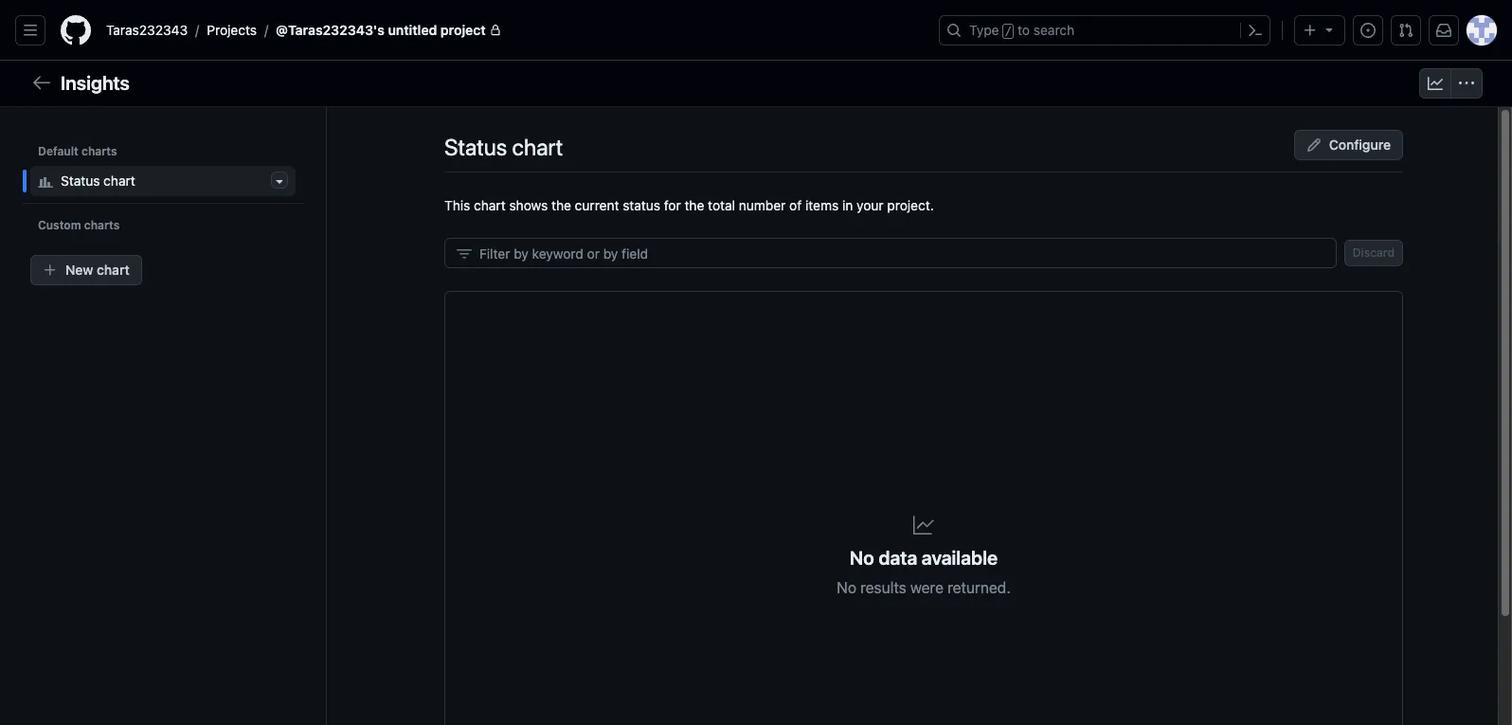 Task type: vqa. For each thing, say whether or not it's contained in the screenshot.
the "Configure" button
yes



Task type: describe. For each thing, give the bounding box(es) containing it.
custom charts
[[38, 218, 120, 232]]

status inside status chart link
[[61, 172, 100, 189]]

type / to search
[[970, 22, 1075, 38]]

chart right this at top
[[474, 197, 506, 213]]

projects
[[207, 22, 257, 38]]

new
[[65, 262, 93, 278]]

new chart
[[65, 262, 130, 278]]

no for no data available
[[850, 547, 875, 568]]

in
[[843, 197, 853, 213]]

1 the from the left
[[552, 197, 571, 213]]

issue opened image
[[1361, 23, 1376, 38]]

project.
[[887, 197, 934, 213]]

@taras232343's untitled project link
[[268, 15, 509, 45]]

notifications image
[[1437, 23, 1452, 38]]

list containing taras232343
[[99, 15, 928, 45]]

homepage image
[[61, 15, 91, 45]]

type
[[970, 22, 999, 38]]

chart inside button
[[97, 262, 130, 278]]

current
[[575, 197, 619, 213]]

to
[[1018, 22, 1030, 38]]

discard
[[1353, 245, 1395, 260]]

taras232343 link
[[99, 15, 195, 45]]

@taras232343's untitled project
[[276, 22, 486, 38]]

2 the from the left
[[685, 197, 705, 213]]

shows
[[509, 197, 548, 213]]

1 horizontal spatial status
[[445, 134, 507, 160]]

discard button
[[1345, 240, 1404, 266]]

this
[[445, 197, 470, 213]]

new chart button
[[30, 255, 142, 285]]

1 horizontal spatial status chart
[[445, 134, 563, 160]]

your
[[857, 197, 884, 213]]

number
[[739, 197, 786, 213]]

status chart inside default charts 'element'
[[61, 172, 135, 189]]

/ for taras232343
[[195, 22, 199, 38]]

@taras232343's
[[276, 22, 385, 38]]

of
[[790, 197, 802, 213]]

charts for custom charts
[[84, 218, 120, 232]]

project navigation
[[0, 61, 1513, 107]]

returned.
[[948, 579, 1011, 596]]

no data available
[[850, 547, 998, 568]]

default charts
[[38, 144, 117, 158]]

1 sc 9kayk9 0 image from the left
[[1428, 76, 1443, 91]]



Task type: locate. For each thing, give the bounding box(es) containing it.
2 horizontal spatial /
[[1005, 25, 1012, 38]]

/ for type
[[1005, 25, 1012, 38]]

0 vertical spatial status chart
[[445, 134, 563, 160]]

git pull request image
[[1399, 23, 1414, 38]]

insights
[[61, 72, 130, 94]]

no left data
[[850, 547, 875, 568]]

project
[[441, 22, 486, 38]]

configure
[[1329, 136, 1391, 153]]

Filter by keyword or by field field
[[480, 239, 1321, 267]]

1 vertical spatial charts
[[84, 218, 120, 232]]

2 sc 9kayk9 0 image from the left
[[1460, 76, 1475, 91]]

no for no results were returned.
[[837, 579, 857, 596]]

the right for
[[685, 197, 705, 213]]

sc 9kayk9 0 image
[[1428, 76, 1443, 91], [1460, 76, 1475, 91]]

0 horizontal spatial sc 9kayk9 0 image
[[1428, 76, 1443, 91]]

1 horizontal spatial /
[[264, 22, 268, 38]]

/ inside type / to search
[[1005, 25, 1012, 38]]

were
[[911, 579, 944, 596]]

charts right "custom"
[[84, 218, 120, 232]]

available
[[922, 547, 998, 568]]

charts for default charts
[[81, 144, 117, 158]]

chart right new
[[97, 262, 130, 278]]

1 vertical spatial status
[[61, 172, 100, 189]]

status chart link
[[30, 166, 296, 196]]

plus image
[[1303, 23, 1318, 38]]

data
[[879, 547, 918, 568]]

0 horizontal spatial /
[[195, 22, 199, 38]]

default charts element
[[23, 166, 303, 196]]

search
[[1034, 22, 1075, 38]]

/ right projects
[[264, 22, 268, 38]]

items
[[806, 197, 839, 213]]

the
[[552, 197, 571, 213], [685, 197, 705, 213]]

view filters region
[[445, 238, 1404, 268]]

status down default charts
[[61, 172, 100, 189]]

status chart down default charts
[[61, 172, 135, 189]]

default
[[38, 144, 78, 158]]

charts right default at the top left of page
[[81, 144, 117, 158]]

taras232343 / projects /
[[106, 22, 268, 38]]

status
[[445, 134, 507, 160], [61, 172, 100, 189]]

chart up shows
[[512, 134, 563, 160]]

graph image
[[913, 513, 935, 536]]

no left results
[[837, 579, 857, 596]]

command palette image
[[1248, 23, 1263, 38]]

status
[[623, 197, 661, 213]]

0 horizontal spatial the
[[552, 197, 571, 213]]

results
[[861, 579, 907, 596]]

triangle down image
[[1322, 22, 1337, 37]]

return to project view image
[[30, 71, 53, 94]]

chart down default charts
[[103, 172, 135, 189]]

1 horizontal spatial the
[[685, 197, 705, 213]]

0 vertical spatial status
[[445, 134, 507, 160]]

total
[[708, 197, 736, 213]]

no results were returned.
[[837, 579, 1011, 596]]

1 vertical spatial no
[[837, 579, 857, 596]]

no
[[850, 547, 875, 568], [837, 579, 857, 596]]

the right shows
[[552, 197, 571, 213]]

untitled
[[388, 22, 437, 38]]

chart
[[512, 134, 563, 160], [103, 172, 135, 189], [474, 197, 506, 213], [97, 262, 130, 278]]

chart inside 'element'
[[103, 172, 135, 189]]

projects link
[[199, 15, 264, 45]]

list
[[99, 15, 928, 45]]

taras232343
[[106, 22, 188, 38]]

/ left projects
[[195, 22, 199, 38]]

0 vertical spatial charts
[[81, 144, 117, 158]]

/ left to
[[1005, 25, 1012, 38]]

custom
[[38, 218, 81, 232]]

status chart
[[445, 134, 563, 160], [61, 172, 135, 189]]

0 horizontal spatial status
[[61, 172, 100, 189]]

0 vertical spatial no
[[850, 547, 875, 568]]

lock image
[[490, 25, 501, 36]]

status chart up shows
[[445, 134, 563, 160]]

/
[[195, 22, 199, 38], [264, 22, 268, 38], [1005, 25, 1012, 38]]

0 horizontal spatial status chart
[[61, 172, 135, 189]]

status up this at top
[[445, 134, 507, 160]]

charts
[[81, 144, 117, 158], [84, 218, 120, 232]]

this chart shows the current status for the total number of items in your project.
[[445, 197, 934, 213]]

1 horizontal spatial sc 9kayk9 0 image
[[1460, 76, 1475, 91]]

configure button
[[1294, 130, 1404, 160]]

1 vertical spatial status chart
[[61, 172, 135, 189]]

for
[[664, 197, 681, 213]]

chart options image
[[272, 173, 287, 189]]

sc 9kayk9 0 image
[[457, 246, 472, 261]]



